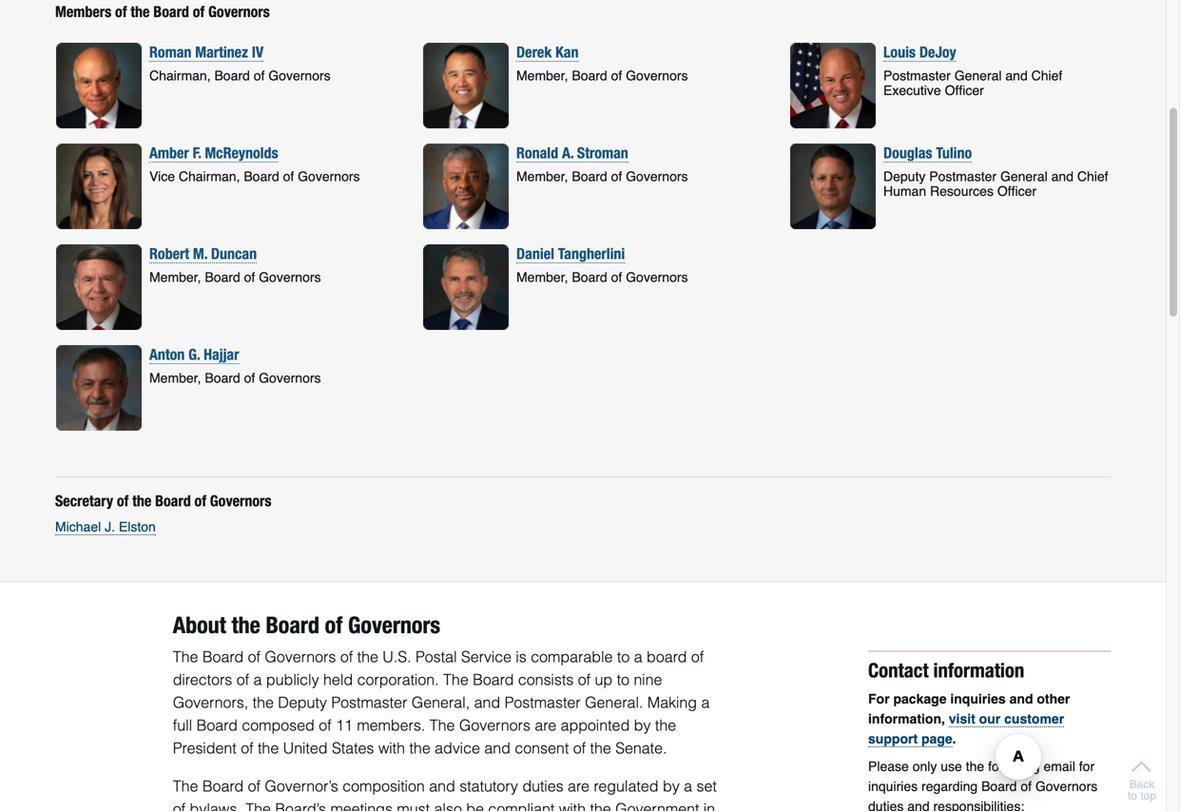 Task type: locate. For each thing, give the bounding box(es) containing it.
by
[[634, 717, 651, 734], [663, 777, 680, 795]]

daniel tangherlini link
[[517, 244, 625, 263]]

vice
[[149, 169, 175, 184]]

governors inside amber f. mcreynolds vice chairman, board of governors
[[298, 169, 360, 184]]

1 vertical spatial inquiries
[[868, 779, 918, 794]]

full
[[173, 717, 192, 734]]

douglas
[[884, 143, 933, 162]]

the right use
[[966, 759, 985, 774]]

the
[[173, 648, 198, 666], [443, 671, 469, 689], [430, 717, 455, 734], [173, 777, 198, 795], [246, 800, 271, 811]]

board down the kan on the top left of page
[[572, 68, 608, 83]]

with inside about the board of governors the board of governors of the u.s. postal service is comparable to a board of directors of a publicly held corporation. the board consists of up to nine governors, the deputy postmaster general, and postmaster general. making a full board composed of 11 members. the governors are appointed by the president of the united states with the advice and consent of the senate.
[[378, 739, 405, 757]]

board down following at bottom right
[[982, 779, 1017, 794]]

m.
[[193, 244, 208, 262]]

a left set
[[684, 777, 693, 795]]

douglas tulino link
[[884, 143, 972, 163]]

board down martinez
[[214, 68, 250, 83]]

publicly
[[266, 671, 319, 689]]

a up nine on the right of page
[[634, 648, 643, 666]]

chairman, down roman in the top of the page
[[149, 68, 211, 83]]

1 vertical spatial are
[[568, 777, 590, 795]]

0 horizontal spatial with
[[378, 739, 405, 757]]

a.
[[562, 143, 574, 162]]

the left the u.s.
[[357, 648, 378, 666]]

member, down robert
[[149, 270, 201, 285]]

mcreynolds
[[205, 143, 278, 162]]

robert m. duncan member, board of governors
[[149, 244, 321, 285]]

the inside please only use the following email for inquiries regarding board of governors duties and responsibilities:
[[966, 759, 985, 774]]

to left top
[[1128, 790, 1138, 803]]

0 vertical spatial by
[[634, 717, 651, 734]]

human
[[884, 184, 927, 199]]

member,
[[517, 68, 568, 83], [517, 169, 568, 184], [149, 270, 201, 285], [517, 270, 568, 285], [149, 371, 201, 386]]

member, inside derek kan member, board of governors
[[517, 68, 568, 83]]

0 vertical spatial chief
[[1032, 68, 1063, 83]]

anton
[[149, 345, 185, 363]]

and inside please only use the following email for inquiries regarding board of governors duties and responsibilities:
[[908, 799, 930, 811]]

1 vertical spatial with
[[559, 800, 586, 811]]

member, for anton g. hajjar
[[149, 371, 201, 386]]

g.
[[188, 345, 200, 363]]

michael j.  elston link
[[55, 519, 156, 535]]

stroman
[[577, 143, 629, 162]]

to right up
[[617, 671, 630, 689]]

composition
[[343, 777, 425, 795]]

governors inside roman martinez iv chairman, board of governors
[[269, 68, 331, 83]]

board down duncan
[[205, 270, 240, 285]]

inquiries down please
[[868, 779, 918, 794]]

governors inside please only use the following email for inquiries regarding board of governors duties and responsibilities:
[[1036, 779, 1098, 794]]

nine
[[634, 671, 662, 689]]

0 horizontal spatial inquiries
[[868, 779, 918, 794]]

are up consent
[[535, 717, 557, 734]]

deputy down douglas
[[884, 169, 926, 184]]

robert m. duncan link
[[149, 244, 257, 263]]

please
[[868, 759, 909, 774]]

roman martinez iv link
[[149, 43, 264, 62]]

government
[[616, 800, 700, 811]]

deputy down publicly
[[278, 694, 327, 711]]

0 vertical spatial deputy
[[884, 169, 926, 184]]

and inside the board of governor's composition and statutory duties are regulated by a set of bylaws. the board's meetings must also be compliant with the government i
[[429, 777, 455, 795]]

deputy inside the douglas tulino deputy postmaster general and chief human resources officer
[[884, 169, 926, 184]]

dejoy
[[920, 43, 957, 61]]

roman
[[149, 43, 192, 61]]

with right compliant
[[559, 800, 586, 811]]

0 vertical spatial are
[[535, 717, 557, 734]]

member, down daniel
[[517, 270, 568, 285]]

general inside louis dejoy postmaster general and chief executive officer
[[955, 68, 1002, 83]]

1 horizontal spatial by
[[663, 777, 680, 795]]

members of the board of governors
[[55, 2, 270, 20]]

of inside robert m. duncan member, board of governors
[[244, 270, 255, 285]]

ronald a. stroman member, board of governors
[[517, 143, 688, 184]]

member, down ronald
[[517, 169, 568, 184]]

board inside anton g. hajjar member, board of governors
[[205, 371, 240, 386]]

the board of governor's composition and statutory duties are regulated by a set of bylaws. the board's meetings must also be compliant with the government i
[[173, 777, 717, 811]]

page
[[922, 731, 953, 747]]

1 horizontal spatial inquiries
[[951, 691, 1006, 707]]

statutory
[[460, 777, 518, 795]]

1 vertical spatial officer
[[998, 184, 1037, 199]]

0 vertical spatial officer
[[945, 83, 984, 98]]

duties inside please only use the following email for inquiries regarding board of governors duties and responsibilities:
[[868, 799, 904, 811]]

member, inside anton g. hajjar member, board of governors
[[149, 371, 201, 386]]

set
[[697, 777, 717, 795]]

0 horizontal spatial deputy
[[278, 694, 327, 711]]

members.
[[357, 717, 426, 734]]

daniel tangherlini member, board of governors
[[517, 244, 688, 285]]

member, inside robert m. duncan member, board of governors
[[149, 270, 201, 285]]

chief
[[1032, 68, 1063, 83], [1078, 169, 1109, 184]]

information
[[934, 659, 1025, 682]]

1 horizontal spatial are
[[568, 777, 590, 795]]

states
[[332, 739, 374, 757]]

derek kan member, board of governors
[[517, 43, 688, 83]]

member, down anton
[[149, 371, 201, 386]]

of inside roman martinez iv chairman, board of governors
[[254, 68, 265, 83]]

regarding
[[922, 779, 978, 794]]

.
[[953, 731, 957, 747]]

1 vertical spatial chief
[[1078, 169, 1109, 184]]

general down dejoy
[[955, 68, 1002, 83]]

board inside robert m. duncan member, board of governors
[[205, 270, 240, 285]]

board up elston in the bottom of the page
[[155, 492, 191, 510]]

senate.
[[616, 739, 667, 757]]

duties down please
[[868, 799, 904, 811]]

board down tangherlini
[[572, 270, 608, 285]]

derek
[[517, 43, 552, 61]]

are
[[535, 717, 557, 734], [568, 777, 590, 795]]

and inside the douglas tulino deputy postmaster general and chief human resources officer
[[1052, 169, 1074, 184]]

the inside the board of governor's composition and statutory duties are regulated by a set of bylaws. the board's meetings must also be compliant with the government i
[[590, 800, 611, 811]]

1 horizontal spatial deputy
[[884, 169, 926, 184]]

chief inside louis dejoy postmaster general and chief executive officer
[[1032, 68, 1063, 83]]

president
[[173, 739, 237, 757]]

ronald a. stroman link
[[517, 143, 629, 163]]

are inside about the board of governors the board of governors of the u.s. postal service is comparable to a board of directors of a publicly held corporation. the board consists of up to nine governors, the deputy postmaster general, and postmaster general. making a full board composed of 11 members. the governors are appointed by the president of the united states with the advice and consent of the senate.
[[535, 717, 557, 734]]

inquiries inside please only use the following email for inquiries regarding board of governors duties and responsibilities:
[[868, 779, 918, 794]]

0 vertical spatial duties
[[523, 777, 564, 795]]

0 horizontal spatial chief
[[1032, 68, 1063, 83]]

with inside the board of governor's composition and statutory duties are regulated by a set of bylaws. the board's meetings must also be compliant with the government i
[[559, 800, 586, 811]]

governors,
[[173, 694, 248, 711]]

contact
[[868, 659, 929, 682]]

member, inside ronald a. stroman member, board of governors
[[517, 169, 568, 184]]

board inside the board of governor's composition and statutory duties are regulated by a set of bylaws. the board's meetings must also be compliant with the government i
[[203, 777, 244, 795]]

duncan
[[211, 244, 257, 262]]

0 horizontal spatial by
[[634, 717, 651, 734]]

bog chairman, roman martinez iv image
[[56, 43, 142, 128]]

1 vertical spatial general
[[1001, 169, 1048, 184]]

duties
[[523, 777, 564, 795], [868, 799, 904, 811]]

kan
[[556, 43, 579, 61]]

2 vertical spatial to
[[1128, 790, 1138, 803]]

board's
[[275, 800, 326, 811]]

making
[[648, 694, 697, 711]]

postmaster down the consists
[[505, 694, 581, 711]]

0 horizontal spatial are
[[535, 717, 557, 734]]

postmaster down louis dejoy link
[[884, 68, 951, 83]]

amber
[[149, 143, 189, 162]]

the
[[131, 2, 150, 20], [132, 492, 151, 510], [232, 612, 260, 639], [357, 648, 378, 666], [253, 694, 274, 711], [655, 717, 676, 734], [258, 739, 279, 757], [409, 739, 431, 757], [590, 739, 611, 757], [966, 759, 985, 774], [590, 800, 611, 811]]

our
[[979, 711, 1001, 727]]

0 vertical spatial chairman,
[[149, 68, 211, 83]]

the down appointed
[[590, 739, 611, 757]]

board inside please only use the following email for inquiries regarding board of governors duties and responsibilities:
[[982, 779, 1017, 794]]

members
[[55, 2, 112, 20]]

by inside the board of governor's composition and statutory duties are regulated by a set of bylaws. the board's meetings must also be compliant with the government i
[[663, 777, 680, 795]]

board down the hajjar at top left
[[205, 371, 240, 386]]

0 vertical spatial to
[[617, 648, 630, 666]]

board inside amber f. mcreynolds vice chairman, board of governors
[[244, 169, 279, 184]]

board up directors
[[203, 648, 244, 666]]

package
[[894, 691, 947, 707]]

general inside the douglas tulino deputy postmaster general and chief human resources officer
[[1001, 169, 1048, 184]]

other
[[1037, 691, 1071, 707]]

board inside ronald a. stroman member, board of governors
[[572, 169, 608, 184]]

governors inside anton g. hajjar member, board of governors
[[259, 371, 321, 386]]

member, down derek kan link
[[517, 68, 568, 83]]

postmaster down tulino
[[930, 169, 997, 184]]

the right about
[[232, 612, 260, 639]]

bylaws.
[[190, 800, 241, 811]]

by up "government"
[[663, 777, 680, 795]]

bog anton g. hajjar image
[[56, 345, 142, 431]]

1 vertical spatial duties
[[868, 799, 904, 811]]

officer inside louis dejoy postmaster general and chief executive officer
[[945, 83, 984, 98]]

general
[[955, 68, 1002, 83], [1001, 169, 1048, 184]]

member, inside daniel tangherlini member, board of governors
[[517, 270, 568, 285]]

the down the making
[[655, 717, 676, 734]]

1 horizontal spatial chief
[[1078, 169, 1109, 184]]

customer
[[1005, 711, 1065, 727]]

0 horizontal spatial officer
[[945, 83, 984, 98]]

governors inside daniel tangherlini member, board of governors
[[626, 270, 688, 285]]

board down stroman
[[572, 169, 608, 184]]

with down 'members.'
[[378, 739, 405, 757]]

to left board
[[617, 648, 630, 666]]

postmaster
[[884, 68, 951, 83], [930, 169, 997, 184], [331, 694, 407, 711], [505, 694, 581, 711]]

0 vertical spatial inquiries
[[951, 691, 1006, 707]]

0 vertical spatial with
[[378, 739, 405, 757]]

j.
[[105, 519, 115, 535]]

1 horizontal spatial with
[[559, 800, 586, 811]]

anton g. hajjar member, board of governors
[[149, 345, 321, 386]]

also
[[434, 800, 462, 811]]

for package inquiries and other information,
[[868, 691, 1071, 727]]

a right the making
[[702, 694, 710, 711]]

the down regulated
[[590, 800, 611, 811]]

use
[[941, 759, 963, 774]]

robert
[[149, 244, 189, 262]]

are left regulated
[[568, 777, 590, 795]]

governors inside robert m. duncan member, board of governors
[[259, 270, 321, 285]]

amber f. mcreynolds link
[[149, 143, 278, 163]]

0 vertical spatial general
[[955, 68, 1002, 83]]

inquiries
[[951, 691, 1006, 707], [868, 779, 918, 794]]

board up bylaws.
[[203, 777, 244, 795]]

roman martinez iv chairman, board of governors
[[149, 43, 331, 83]]

1 vertical spatial chairman,
[[179, 169, 240, 184]]

duties up compliant
[[523, 777, 564, 795]]

officer down dejoy
[[945, 83, 984, 98]]

board down service
[[473, 671, 514, 689]]

comparable
[[531, 648, 613, 666]]

board down the mcreynolds
[[244, 169, 279, 184]]

the left 'board's'
[[246, 800, 271, 811]]

1 horizontal spatial duties
[[868, 799, 904, 811]]

top
[[1141, 790, 1157, 803]]

officer inside the douglas tulino deputy postmaster general and chief human resources officer
[[998, 184, 1037, 199]]

visit our customer support page
[[868, 711, 1065, 747]]

officer right resources
[[998, 184, 1037, 199]]

by up senate.
[[634, 717, 651, 734]]

1 horizontal spatial officer
[[998, 184, 1037, 199]]

louis
[[884, 43, 916, 61]]

resources
[[930, 184, 994, 199]]

meetings
[[331, 800, 393, 811]]

to
[[617, 648, 630, 666], [617, 671, 630, 689], [1128, 790, 1138, 803]]

general right resources
[[1001, 169, 1048, 184]]

for
[[1079, 759, 1095, 774]]

bog vice chairman, amber f. mcreynolds image
[[56, 143, 142, 229]]

0 horizontal spatial duties
[[523, 777, 564, 795]]

1 vertical spatial by
[[663, 777, 680, 795]]

1 vertical spatial deputy
[[278, 694, 327, 711]]

executive
[[884, 83, 941, 98]]

inquiries up our
[[951, 691, 1006, 707]]

deputy
[[884, 169, 926, 184], [278, 694, 327, 711]]

chairman, down amber f. mcreynolds link
[[179, 169, 240, 184]]

with
[[378, 739, 405, 757], [559, 800, 586, 811]]



Task type: describe. For each thing, give the bounding box(es) containing it.
board down governors,
[[197, 717, 238, 734]]

for
[[868, 691, 890, 707]]

advice
[[435, 739, 480, 757]]

pmg/ceo louis dejoy image
[[790, 43, 876, 128]]

board inside daniel tangherlini member, board of governors
[[572, 270, 608, 285]]

the down 'members.'
[[409, 739, 431, 757]]

email
[[1044, 759, 1076, 774]]

postmaster inside louis dejoy postmaster general and chief executive officer
[[884, 68, 951, 83]]

about the board of governors the board of governors of the u.s. postal service is comparable to a board of directors of a publicly held corporation. the board consists of up to nine governors, the deputy postmaster general, and postmaster general. making a full board composed of 11 members. the governors are appointed by the president of the united states with the advice and consent of the senate.
[[173, 612, 710, 757]]

board inside roman martinez iv chairman, board of governors
[[214, 68, 250, 83]]

member, for ronald a. stroman
[[517, 169, 568, 184]]

michael j.  elston
[[55, 519, 156, 535]]

board inside derek kan member, board of governors
[[572, 68, 608, 83]]

are inside the board of governor's composition and statutory duties are regulated by a set of bylaws. the board's meetings must also be compliant with the government i
[[568, 777, 590, 795]]

of inside derek kan member, board of governors
[[611, 68, 622, 83]]

a inside the board of governor's composition and statutory duties are regulated by a set of bylaws. the board's meetings must also be compliant with the government i
[[684, 777, 693, 795]]

secretary
[[55, 492, 113, 510]]

general,
[[412, 694, 470, 711]]

only
[[913, 759, 937, 774]]

the up general,
[[443, 671, 469, 689]]

governors inside derek kan member, board of governors
[[626, 68, 688, 83]]

of inside amber f. mcreynolds vice chairman, board of governors
[[283, 169, 294, 184]]

information,
[[868, 711, 945, 727]]

about
[[173, 612, 226, 639]]

be
[[466, 800, 484, 811]]

bog daniel tangherlini image
[[423, 244, 509, 330]]

of inside ronald a. stroman member, board of governors
[[611, 169, 622, 184]]

general.
[[585, 694, 643, 711]]

amber f. mcreynolds vice chairman, board of governors
[[149, 143, 360, 184]]

and inside louis dejoy postmaster general and chief executive officer
[[1006, 68, 1028, 83]]

must
[[397, 800, 430, 811]]

bog robert m. duncan image
[[56, 244, 142, 330]]

f.
[[193, 143, 201, 162]]

corporation.
[[357, 671, 439, 689]]

support
[[868, 731, 918, 747]]

visit
[[949, 711, 976, 727]]

anton g. hajjar link
[[149, 345, 239, 364]]

member, for robert m. duncan
[[149, 270, 201, 285]]

tangherlini
[[558, 244, 625, 262]]

11
[[336, 717, 353, 734]]

contact information
[[868, 659, 1025, 682]]

chief inside the douglas tulino deputy postmaster general and chief human resources officer
[[1078, 169, 1109, 184]]

the up elston in the bottom of the page
[[132, 492, 151, 510]]

board up publicly
[[266, 612, 319, 639]]

the up bylaws.
[[173, 777, 198, 795]]

board up roman in the top of the page
[[153, 2, 189, 20]]

the up composed
[[253, 694, 274, 711]]

tulino
[[936, 143, 972, 162]]

the down composed
[[258, 739, 279, 757]]

secretary of the board of governors
[[55, 492, 272, 510]]

compliant
[[488, 800, 555, 811]]

visit our customer support page link
[[868, 711, 1065, 747]]

united
[[283, 739, 328, 757]]

back
[[1130, 778, 1155, 791]]

postal
[[416, 648, 457, 666]]

of inside anton g. hajjar member, board of governors
[[244, 371, 255, 386]]

daniel
[[517, 244, 555, 262]]

governors inside ronald a. stroman member, board of governors
[[626, 169, 688, 184]]

derek kan link
[[517, 43, 579, 62]]

responsibilities:
[[934, 799, 1025, 811]]

please only use the following email for inquiries regarding board of governors duties and responsibilities:
[[868, 759, 1098, 811]]

1 vertical spatial to
[[617, 671, 630, 689]]

deputy postmaster general and chief human resources officer douglas tulino image
[[790, 143, 876, 229]]

michael
[[55, 519, 101, 535]]

inquiries inside for package inquiries and other information,
[[951, 691, 1006, 707]]

consists
[[518, 671, 574, 689]]

and inside for package inquiries and other information,
[[1010, 691, 1034, 707]]

of inside please only use the following email for inquiries regarding board of governors duties and responsibilities:
[[1021, 779, 1032, 794]]

service
[[461, 648, 512, 666]]

louis dejoy link
[[884, 43, 957, 62]]

u.s.
[[383, 648, 411, 666]]

hajjar
[[204, 345, 239, 363]]

chairman, inside roman martinez iv chairman, board of governors
[[149, 68, 211, 83]]

board
[[647, 648, 687, 666]]

composed
[[242, 717, 315, 734]]

postmaster inside the douglas tulino deputy postmaster general and chief human resources officer
[[930, 169, 997, 184]]

bog derek kan image
[[423, 43, 509, 128]]

to inside "back to top"
[[1128, 790, 1138, 803]]

held
[[323, 671, 353, 689]]

the up roman in the top of the page
[[131, 2, 150, 20]]

following
[[988, 759, 1040, 774]]

duties inside the board of governor's composition and statutory duties are regulated by a set of bylaws. the board's meetings must also be compliant with the government i
[[523, 777, 564, 795]]

the up directors
[[173, 648, 198, 666]]

of inside daniel tangherlini member, board of governors
[[611, 270, 622, 285]]

ronald
[[517, 143, 558, 162]]

chairman, inside amber f. mcreynolds vice chairman, board of governors
[[179, 169, 240, 184]]

appointed
[[561, 717, 630, 734]]

louis dejoy postmaster general and chief executive officer
[[884, 43, 1063, 98]]

bog ronald a. stroman image
[[423, 143, 509, 229]]

a left publicly
[[254, 671, 262, 689]]

deputy inside about the board of governors the board of governors of the u.s. postal service is comparable to a board of directors of a publicly held corporation. the board consists of up to nine governors, the deputy postmaster general, and postmaster general. making a full board composed of 11 members. the governors are appointed by the president of the united states with the advice and consent of the senate.
[[278, 694, 327, 711]]

postmaster up 'members.'
[[331, 694, 407, 711]]

the down general,
[[430, 717, 455, 734]]

by inside about the board of governors the board of governors of the u.s. postal service is comparable to a board of directors of a publicly held corporation. the board consists of up to nine governors, the deputy postmaster general, and postmaster general. making a full board composed of 11 members. the governors are appointed by the president of the united states with the advice and consent of the senate.
[[634, 717, 651, 734]]

up
[[595, 671, 613, 689]]

elston
[[119, 519, 156, 535]]



Task type: vqa. For each thing, say whether or not it's contained in the screenshot.


